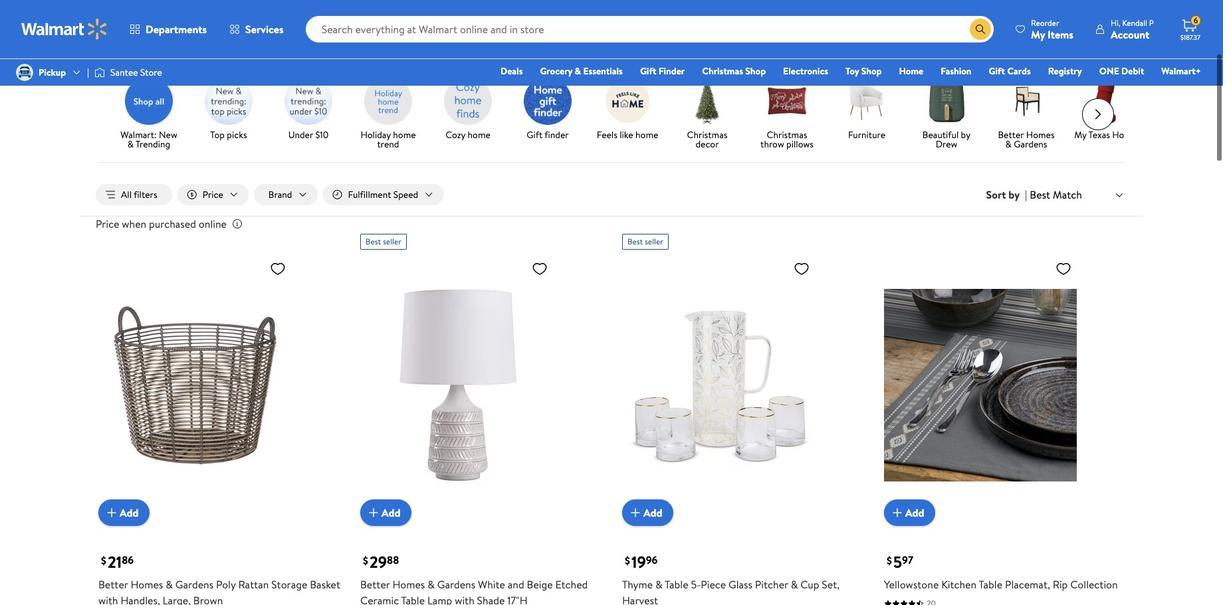 Task type: describe. For each thing, give the bounding box(es) containing it.
texas
[[1088, 128, 1110, 141]]

christmas throw pillows link
[[752, 76, 822, 151]]

price for price
[[203, 187, 223, 201]]

add to cart image for 21
[[104, 505, 120, 521]]

christmas throw pillows image
[[763, 76, 811, 124]]

beautiful by drew image
[[923, 76, 970, 124]]

fashion
[[941, 64, 971, 78]]

0 horizontal spatial |
[[87, 66, 89, 79]]

christmas for shop
[[702, 64, 743, 78]]

table for 5
[[979, 577, 1002, 592]]

home
[[899, 64, 923, 78]]

one debit
[[1099, 64, 1144, 78]]

rip
[[1053, 577, 1068, 592]]

house
[[1112, 128, 1138, 141]]

kitchen
[[941, 577, 977, 592]]

cards
[[1007, 64, 1031, 78]]

match
[[1053, 187, 1082, 201]]

gift finder
[[527, 128, 569, 141]]

under $10 link
[[274, 76, 343, 142]]

new & trending: under $10 image
[[284, 76, 332, 124]]

add to favorites list, better homes & gardens poly rattan storage basket with handles, large, brown image
[[270, 260, 286, 277]]

account
[[1111, 27, 1149, 42]]

handles,
[[121, 593, 160, 606]]

set,
[[822, 577, 840, 592]]

Walmart Site-Wide search field
[[306, 16, 994, 43]]

christmas for throw
[[767, 128, 807, 141]]

homes inside better homes & gardens
[[1026, 128, 1055, 141]]

$ 19 96
[[625, 550, 658, 573]]

97
[[902, 553, 913, 567]]

walmart image
[[21, 19, 108, 40]]

price for price when purchased online
[[96, 216, 119, 231]]

deals
[[500, 64, 523, 78]]

registry link
[[1042, 64, 1088, 78]]

pickup
[[39, 66, 66, 79]]

fulfillment speed button
[[323, 183, 443, 205]]

5
[[893, 550, 902, 573]]

rattan
[[238, 577, 269, 592]]

placemat,
[[1005, 577, 1050, 592]]

& inside walmart: new & trending
[[127, 137, 134, 150]]

debit
[[1121, 64, 1144, 78]]

feels
[[597, 128, 617, 141]]

pillows
[[786, 137, 814, 150]]

better homes & gardens white and beige etched ceramic table lamp with shade 17"h
[[360, 577, 588, 606]]

toy shop
[[845, 64, 882, 78]]

better for 29
[[360, 577, 390, 592]]

gift cards link
[[983, 64, 1037, 78]]

basket
[[310, 577, 340, 592]]

& inside better homes & gardens
[[1005, 137, 1012, 150]]

better homes & gardens poly rattan storage basket with handles, large, brown
[[98, 577, 340, 606]]

toy shop link
[[839, 64, 888, 78]]

christmas decor image
[[683, 76, 731, 124]]

furniture image
[[843, 76, 891, 124]]

price button
[[177, 183, 248, 205]]

top
[[210, 128, 225, 141]]

lamp
[[427, 593, 452, 606]]

grocery & essentials
[[540, 64, 623, 78]]

kendall
[[1122, 17, 1147, 28]]

add for better homes & gardens poly rattan storage basket with handles, large, brown "image"
[[120, 505, 139, 520]]

yellowstone kitchen table placemat, rip collection
[[884, 577, 1118, 592]]

picks
[[227, 128, 247, 141]]

best match
[[1030, 187, 1082, 201]]

one debit link
[[1093, 64, 1150, 78]]

poly
[[216, 577, 236, 592]]

$ for 19
[[625, 553, 630, 568]]

thyme & table 5-piece glass pitcher & cup set, harvest
[[622, 577, 840, 606]]

my inside 'reorder my items'
[[1031, 27, 1045, 42]]

grocery
[[540, 64, 572, 78]]

toy
[[845, 64, 859, 78]]

speed
[[393, 187, 418, 201]]

96
[[646, 553, 658, 567]]

holiday home trend
[[361, 128, 416, 150]]

add button for yellowstone kitchen table placemat, rip collection image at the right
[[884, 499, 935, 526]]

deals link
[[495, 64, 529, 78]]

thyme
[[622, 577, 653, 592]]

items
[[1048, 27, 1073, 42]]

yellowstone
[[884, 577, 939, 592]]

add to cart image for 5
[[889, 505, 905, 521]]

shade
[[477, 593, 505, 606]]

reorder
[[1031, 17, 1059, 28]]

home inside feels like home link
[[635, 128, 658, 141]]

registry
[[1048, 64, 1082, 78]]

storage
[[271, 577, 307, 592]]

furniture link
[[832, 76, 901, 142]]

furniture
[[848, 128, 885, 141]]

$ for 5
[[887, 553, 892, 568]]

services
[[245, 22, 284, 37]]

homes for 21
[[131, 577, 163, 592]]

$10
[[315, 128, 329, 141]]

shop all image
[[125, 76, 173, 124]]

29
[[370, 550, 387, 573]]

finder
[[545, 128, 569, 141]]

5-
[[691, 577, 701, 592]]

fulfillment speed
[[348, 187, 418, 201]]

by for beautiful
[[961, 128, 971, 141]]

holiday home trend image
[[364, 76, 412, 124]]

christmas shop link
[[696, 64, 772, 78]]

beige
[[527, 577, 553, 592]]

gift cards
[[989, 64, 1031, 78]]

walmart+ link
[[1155, 64, 1207, 78]]

sort and filter section element
[[80, 173, 1143, 215]]

gift for gift finder
[[527, 128, 543, 141]]

home for cozy home
[[468, 128, 490, 141]]

one
[[1099, 64, 1119, 78]]

best for 29
[[366, 235, 381, 247]]

add for better homes & gardens white and beige etched ceramic table lamp with shade 17"h image
[[382, 505, 401, 520]]

cozy
[[445, 128, 465, 141]]

gardens for 29
[[437, 577, 475, 592]]

cozy home finds image
[[444, 76, 492, 124]]

21
[[108, 550, 122, 573]]

best seller for 19
[[627, 235, 663, 247]]

search icon image
[[975, 24, 986, 35]]

like
[[620, 128, 633, 141]]

$ 29 88
[[363, 550, 399, 573]]

better inside better homes & gardens
[[998, 128, 1024, 141]]

etched
[[555, 577, 588, 592]]



Task type: vqa. For each thing, say whether or not it's contained in the screenshot.
$ inside $ 29 88
yes



Task type: locate. For each thing, give the bounding box(es) containing it.
add up 97
[[905, 505, 924, 520]]

seller
[[383, 235, 401, 247], [645, 235, 663, 247]]

1 horizontal spatial my
[[1074, 128, 1086, 141]]

better inside better homes & gardens white and beige etched ceramic table lamp with shade 17"h
[[360, 577, 390, 592]]

reorder my items
[[1031, 17, 1073, 42]]

best
[[1030, 187, 1050, 201], [366, 235, 381, 247], [627, 235, 643, 247]]

add
[[120, 505, 139, 520], [382, 505, 401, 520], [643, 505, 662, 520], [905, 505, 924, 520]]

my left texas
[[1074, 128, 1086, 141]]

better down better homes & gardens image at the right top
[[998, 128, 1024, 141]]

2 add to cart image from the left
[[627, 505, 643, 521]]

add for yellowstone kitchen table placemat, rip collection image at the right
[[905, 505, 924, 520]]

& left trending at the left
[[127, 137, 134, 150]]

2 shop from the left
[[861, 64, 882, 78]]

gardens up the lamp
[[437, 577, 475, 592]]

top picks
[[210, 128, 247, 141]]

& right grocery
[[575, 64, 581, 78]]

brand
[[268, 187, 292, 201]]

4 $ from the left
[[887, 553, 892, 568]]

next slide for chipmodulewithimages list image
[[1082, 98, 1114, 130]]

shop left electronics
[[745, 64, 766, 78]]

by inside sort and filter section element
[[1009, 187, 1020, 201]]

gift for gift finder
[[640, 64, 656, 78]]

white
[[478, 577, 505, 592]]

add button for better homes & gardens white and beige etched ceramic table lamp with shade 17"h image
[[360, 499, 411, 526]]

2 add button from the left
[[360, 499, 411, 526]]

0 horizontal spatial by
[[961, 128, 971, 141]]

add button up "86"
[[98, 499, 149, 526]]

trending
[[136, 137, 170, 150]]

with right the lamp
[[455, 593, 474, 606]]

3 add from the left
[[643, 505, 662, 520]]

by
[[961, 128, 971, 141], [1009, 187, 1020, 201]]

by right sort
[[1009, 187, 1020, 201]]

sort
[[986, 187, 1006, 201]]

1 add to cart image from the left
[[104, 505, 120, 521]]

Search search field
[[306, 16, 994, 43]]

trend
[[377, 137, 399, 150]]

2 horizontal spatial gardens
[[1014, 137, 1047, 150]]

$ inside $ 5 97
[[887, 553, 892, 568]]

homes for 29
[[392, 577, 425, 592]]

$ for 29
[[363, 553, 368, 568]]

electronics
[[783, 64, 828, 78]]

0 vertical spatial by
[[961, 128, 971, 141]]

$ inside $ 29 88
[[363, 553, 368, 568]]

$ inside $ 19 96
[[625, 553, 630, 568]]

1 horizontal spatial price
[[203, 187, 223, 201]]

gardens down better homes & gardens image at the right top
[[1014, 137, 1047, 150]]

add to cart image up 21
[[104, 505, 120, 521]]

add to cart image
[[104, 505, 120, 521], [627, 505, 643, 521], [889, 505, 905, 521]]

christmas for decor
[[687, 128, 727, 141]]

under $10
[[288, 128, 329, 141]]

1 horizontal spatial |
[[1025, 187, 1027, 201]]

my texas house link
[[1071, 76, 1141, 142]]

0 horizontal spatial better
[[98, 577, 128, 592]]

& left cup
[[791, 577, 798, 592]]

add button for thyme & table 5-piece glass pitcher & cup set, harvest image
[[622, 499, 673, 526]]

2 horizontal spatial best
[[1030, 187, 1050, 201]]

add up the 88
[[382, 505, 401, 520]]

hi, kendall p account
[[1111, 17, 1154, 42]]

$ left 19
[[625, 553, 630, 568]]

1 horizontal spatial better
[[360, 577, 390, 592]]

christmas inside christmas throw pillows
[[767, 128, 807, 141]]

seller for 19
[[645, 235, 663, 247]]

piece
[[701, 577, 726, 592]]

0 horizontal spatial add to cart image
[[104, 505, 120, 521]]

add to cart image up 19
[[627, 505, 643, 521]]

gardens for 21
[[175, 577, 213, 592]]

1 vertical spatial my
[[1074, 128, 1086, 141]]

4 add button from the left
[[884, 499, 935, 526]]

fulfillment
[[348, 187, 391, 201]]

 image
[[94, 66, 105, 79]]

better homes & gardens image
[[1002, 76, 1050, 124]]

holiday
[[361, 128, 391, 141]]

0 horizontal spatial with
[[98, 593, 118, 606]]

add button for better homes & gardens poly rattan storage basket with handles, large, brown "image"
[[98, 499, 149, 526]]

glass
[[728, 577, 752, 592]]

christmas right finder at the top right of the page
[[702, 64, 743, 78]]

3 add to cart image from the left
[[889, 505, 905, 521]]

& inside better homes & gardens poly rattan storage basket with handles, large, brown
[[166, 577, 173, 592]]

homes inside better homes & gardens white and beige etched ceramic table lamp with shade 17"h
[[392, 577, 425, 592]]

cup
[[800, 577, 819, 592]]

1 horizontal spatial gardens
[[437, 577, 475, 592]]

all filters button
[[96, 183, 172, 205]]

& up large,
[[166, 577, 173, 592]]

2 horizontal spatial home
[[635, 128, 658, 141]]

add up "86"
[[120, 505, 139, 520]]

0 horizontal spatial gift
[[527, 128, 543, 141]]

better homes & gardens poly rattan storage basket with handles, large, brown image
[[98, 255, 291, 515]]

gardens inside better homes & gardens
[[1014, 137, 1047, 150]]

1 horizontal spatial best seller
[[627, 235, 663, 247]]

homes up handles,
[[131, 577, 163, 592]]

departments button
[[118, 13, 218, 45]]

with inside better homes & gardens poly rattan storage basket with handles, large, brown
[[98, 593, 118, 606]]

0 horizontal spatial my
[[1031, 27, 1045, 42]]

& up the lamp
[[428, 577, 435, 592]]

1 with from the left
[[98, 593, 118, 606]]

walmart: new & trending link
[[114, 76, 183, 151]]

best match button
[[1027, 185, 1127, 203]]

1 best seller from the left
[[366, 235, 401, 247]]

add button up the 88
[[360, 499, 411, 526]]

essentials
[[583, 64, 623, 78]]

add to cart image up 97
[[889, 505, 905, 521]]

best seller for 29
[[366, 235, 401, 247]]

best left match
[[1030, 187, 1050, 201]]

1 home from the left
[[393, 128, 416, 141]]

pitcher
[[755, 577, 788, 592]]

homes down better homes & gardens image at the right top
[[1026, 128, 1055, 141]]

beautiful by drew
[[922, 128, 971, 150]]

0 vertical spatial |
[[87, 66, 89, 79]]

beautiful
[[922, 128, 959, 141]]

feels like home image
[[604, 76, 651, 124]]

1 vertical spatial price
[[96, 216, 119, 231]]

1 seller from the left
[[383, 235, 401, 247]]

services button
[[218, 13, 295, 45]]

gift inside gift cards link
[[989, 64, 1005, 78]]

feels like home
[[597, 128, 658, 141]]

better inside better homes & gardens poly rattan storage basket with handles, large, brown
[[98, 577, 128, 592]]

add to cart image
[[366, 505, 382, 521]]

gift left cards
[[989, 64, 1005, 78]]

purchased
[[149, 216, 196, 231]]

christmas shop
[[702, 64, 766, 78]]

home inside cozy home link
[[468, 128, 490, 141]]

1 add from the left
[[120, 505, 139, 520]]

add button up 97
[[884, 499, 935, 526]]

seller down fulfillment speed dropdown button
[[383, 235, 401, 247]]

1 horizontal spatial homes
[[392, 577, 425, 592]]

1 horizontal spatial best
[[627, 235, 643, 247]]

cozy home
[[445, 128, 490, 141]]

holiday home trend link
[[354, 76, 423, 151]]

2 $ from the left
[[363, 553, 368, 568]]

table inside 'thyme & table 5-piece glass pitcher & cup set, harvest'
[[665, 577, 688, 592]]

price left when
[[96, 216, 119, 231]]

3 $ from the left
[[625, 553, 630, 568]]

legal information image
[[232, 218, 243, 229]]

$ left '29'
[[363, 553, 368, 568]]

with left handles,
[[98, 593, 118, 606]]

my texas house
[[1074, 128, 1138, 141]]

best down sort and filter section element
[[627, 235, 643, 247]]

1 shop from the left
[[745, 64, 766, 78]]

seller down sort and filter section element
[[645, 235, 663, 247]]

$ for 21
[[101, 553, 106, 568]]

home right holiday
[[393, 128, 416, 141]]

$ 5 97
[[887, 550, 913, 573]]

my left items
[[1031, 27, 1045, 42]]

1 horizontal spatial add to cart image
[[627, 505, 643, 521]]

0 horizontal spatial best
[[366, 235, 381, 247]]

1 horizontal spatial home
[[468, 128, 490, 141]]

new
[[159, 128, 177, 141]]

electronics link
[[777, 64, 834, 78]]

add button
[[98, 499, 149, 526], [360, 499, 411, 526], [622, 499, 673, 526], [884, 499, 935, 526]]

grocery & essentials link
[[534, 64, 629, 78]]

gift inside gift finder link
[[527, 128, 543, 141]]

table left the lamp
[[401, 593, 425, 606]]

gift left finder at the top right of the page
[[640, 64, 656, 78]]

gift inside gift finder link
[[640, 64, 656, 78]]

$ left 21
[[101, 553, 106, 568]]

$
[[101, 553, 106, 568], [363, 553, 368, 568], [625, 553, 630, 568], [887, 553, 892, 568]]

17"h
[[507, 593, 528, 606]]

& right thyme
[[655, 577, 662, 592]]

better down 21
[[98, 577, 128, 592]]

best seller down sort and filter section element
[[627, 235, 663, 247]]

shop for toy shop
[[861, 64, 882, 78]]

better homes & gardens link
[[992, 76, 1061, 151]]

 image
[[16, 64, 33, 81]]

| inside sort and filter section element
[[1025, 187, 1027, 201]]

2 horizontal spatial better
[[998, 128, 1024, 141]]

better for 21
[[98, 577, 128, 592]]

2 best seller from the left
[[627, 235, 663, 247]]

1 horizontal spatial seller
[[645, 235, 663, 247]]

1 vertical spatial by
[[1009, 187, 1020, 201]]

gardens
[[1014, 137, 1047, 150], [175, 577, 213, 592], [437, 577, 475, 592]]

shop right toy
[[861, 64, 882, 78]]

decor
[[696, 137, 719, 150]]

best seller down fulfillment speed dropdown button
[[366, 235, 401, 247]]

1 add button from the left
[[98, 499, 149, 526]]

table inside better homes & gardens white and beige etched ceramic table lamp with shade 17"h
[[401, 593, 425, 606]]

by right drew
[[961, 128, 971, 141]]

christmas down the christmas throw pillows image
[[767, 128, 807, 141]]

better homes & gardens white and beige etched ceramic table lamp with shade 17"h image
[[360, 255, 553, 515]]

my texas house image
[[1082, 76, 1130, 124]]

add to favorites list, thyme & table 5-piece glass pitcher & cup set, harvest image
[[794, 260, 810, 277]]

homes
[[1026, 128, 1055, 141], [131, 577, 163, 592], [392, 577, 425, 592]]

1 horizontal spatial gift
[[640, 64, 656, 78]]

gift for gift cards
[[989, 64, 1005, 78]]

0 horizontal spatial shop
[[745, 64, 766, 78]]

table for 19
[[665, 577, 688, 592]]

thyme & table 5-piece glass pitcher & cup set, harvest image
[[622, 255, 815, 515]]

0 horizontal spatial price
[[96, 216, 119, 231]]

gift finder
[[640, 64, 685, 78]]

0 horizontal spatial homes
[[131, 577, 163, 592]]

add to favorites list, yellowstone kitchen table placemat, rip collection image
[[1056, 260, 1071, 277]]

0 horizontal spatial table
[[401, 593, 425, 606]]

1 $ from the left
[[101, 553, 106, 568]]

0 vertical spatial my
[[1031, 27, 1045, 42]]

2 horizontal spatial homes
[[1026, 128, 1055, 141]]

$187.37
[[1180, 33, 1200, 42]]

home right the cozy
[[468, 128, 490, 141]]

86
[[122, 553, 134, 567]]

cozy home link
[[433, 76, 502, 142]]

christmas down 'christmas decor' image
[[687, 128, 727, 141]]

christmas decor link
[[673, 76, 742, 151]]

feels like home link
[[593, 76, 662, 142]]

&
[[575, 64, 581, 78], [127, 137, 134, 150], [1005, 137, 1012, 150], [166, 577, 173, 592], [428, 577, 435, 592], [655, 577, 662, 592], [791, 577, 798, 592]]

online
[[199, 216, 227, 231]]

by for sort
[[1009, 187, 1020, 201]]

$ 21 86
[[101, 550, 134, 573]]

table left 5-
[[665, 577, 688, 592]]

2 seller from the left
[[645, 235, 663, 247]]

$ left 5
[[887, 553, 892, 568]]

1 horizontal spatial with
[[455, 593, 474, 606]]

drew
[[936, 137, 957, 150]]

0 horizontal spatial best seller
[[366, 235, 401, 247]]

2 with from the left
[[455, 593, 474, 606]]

& inside better homes & gardens white and beige etched ceramic table lamp with shade 17"h
[[428, 577, 435, 592]]

with
[[98, 593, 118, 606], [455, 593, 474, 606]]

3 home from the left
[[635, 128, 658, 141]]

6 $187.37
[[1180, 15, 1200, 42]]

beautiful by drew link
[[912, 76, 981, 151]]

1 horizontal spatial shop
[[861, 64, 882, 78]]

| right pickup
[[87, 66, 89, 79]]

best inside dropdown button
[[1030, 187, 1050, 201]]

table
[[665, 577, 688, 592], [979, 577, 1002, 592], [401, 593, 425, 606]]

price inside price dropdown button
[[203, 187, 223, 201]]

0 vertical spatial price
[[203, 187, 223, 201]]

home right like
[[635, 128, 658, 141]]

new & trending: top picks image
[[205, 76, 253, 124]]

2 horizontal spatial add to cart image
[[889, 505, 905, 521]]

gift finder image
[[524, 76, 572, 124]]

homes down the 88
[[392, 577, 425, 592]]

when
[[122, 216, 146, 231]]

gardens up brown
[[175, 577, 213, 592]]

large,
[[163, 593, 191, 606]]

and
[[508, 577, 524, 592]]

0 horizontal spatial seller
[[383, 235, 401, 247]]

homes inside better homes & gardens poly rattan storage basket with handles, large, brown
[[131, 577, 163, 592]]

with inside better homes & gardens white and beige etched ceramic table lamp with shade 17"h
[[455, 593, 474, 606]]

gardens inside better homes & gardens white and beige etched ceramic table lamp with shade 17"h
[[437, 577, 475, 592]]

& down better homes & gardens image at the right top
[[1005, 137, 1012, 150]]

better up ceramic
[[360, 577, 390, 592]]

price up online
[[203, 187, 223, 201]]

table right kitchen
[[979, 577, 1002, 592]]

0 horizontal spatial gardens
[[175, 577, 213, 592]]

under
[[288, 128, 313, 141]]

santee
[[110, 66, 138, 79]]

shop for christmas shop
[[745, 64, 766, 78]]

1 horizontal spatial table
[[665, 577, 688, 592]]

3 add button from the left
[[622, 499, 673, 526]]

4 add from the left
[[905, 505, 924, 520]]

by inside beautiful by drew
[[961, 128, 971, 141]]

2 add from the left
[[382, 505, 401, 520]]

add to favorites list, better homes & gardens white and beige etched ceramic table lamp with shade 17"h image
[[532, 260, 548, 277]]

2 horizontal spatial gift
[[989, 64, 1005, 78]]

home inside holiday home trend
[[393, 128, 416, 141]]

1 vertical spatial |
[[1025, 187, 1027, 201]]

| left the best match
[[1025, 187, 1027, 201]]

top picks link
[[194, 76, 263, 142]]

add button up 96
[[622, 499, 673, 526]]

best down fulfillment
[[366, 235, 381, 247]]

gift
[[640, 64, 656, 78], [989, 64, 1005, 78], [527, 128, 543, 141]]

gift left finder on the left of page
[[527, 128, 543, 141]]

1 horizontal spatial by
[[1009, 187, 1020, 201]]

2 horizontal spatial table
[[979, 577, 1002, 592]]

add up 96
[[643, 505, 662, 520]]

new & trending image
[[98, 0, 1125, 39]]

|
[[87, 66, 89, 79], [1025, 187, 1027, 201]]

add for thyme & table 5-piece glass pitcher & cup set, harvest image
[[643, 505, 662, 520]]

88
[[387, 553, 399, 567]]

yellowstone kitchen table placemat, rip collection image
[[884, 255, 1077, 515]]

seller for 29
[[383, 235, 401, 247]]

2 home from the left
[[468, 128, 490, 141]]

0 horizontal spatial home
[[393, 128, 416, 141]]

best for 19
[[627, 235, 643, 247]]

$ inside $ 21 86
[[101, 553, 106, 568]]

gardens inside better homes & gardens poly rattan storage basket with handles, large, brown
[[175, 577, 213, 592]]

home for holiday home trend
[[393, 128, 416, 141]]

19
[[631, 550, 646, 573]]



